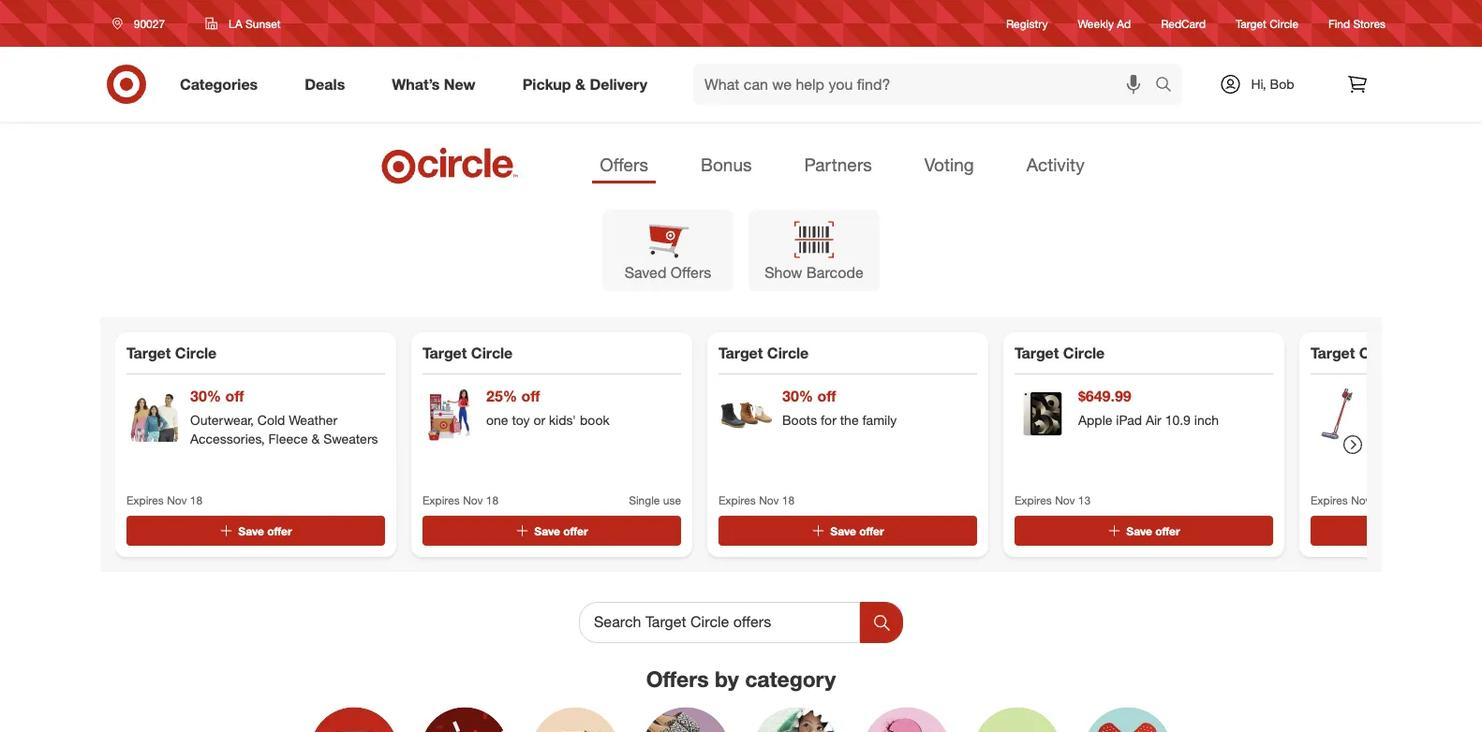Task type: locate. For each thing, give the bounding box(es) containing it.
3 offer from the left
[[859, 524, 884, 538]]

la sunset
[[229, 16, 281, 30]]

30% inside 30% off boots for the family
[[782, 387, 813, 406]]

nov down 30% off boots for the family 'image'
[[759, 494, 779, 508]]

3 save from the left
[[830, 524, 856, 538]]

3 save offer from the left
[[830, 524, 884, 538]]

18 down accessories,
[[190, 494, 203, 508]]

0 vertical spatial offers
[[600, 154, 648, 175]]

nov
[[167, 494, 187, 508], [463, 494, 483, 508], [759, 494, 779, 508], [1055, 494, 1075, 508], [1351, 494, 1371, 508]]

0 horizontal spatial expires nov 18
[[126, 494, 203, 508]]

1 horizontal spatial off
[[522, 387, 540, 406]]

0 horizontal spatial 30%
[[190, 387, 221, 406]]

0 vertical spatial &
[[575, 75, 586, 93]]

13
[[1078, 494, 1091, 508], [1374, 494, 1387, 508]]

& down weather on the left bottom of the page
[[312, 431, 320, 447]]

target circle up $279.99 dyson v8 origin cordless stick vacuum image
[[1311, 344, 1401, 362]]

expires down $279.99 dyson v8 origin cordless stick vacuum image
[[1311, 494, 1348, 508]]

saved offers button
[[602, 210, 734, 291]]

or
[[534, 412, 545, 429]]

1 off from the left
[[225, 387, 244, 406]]

2 save from the left
[[534, 524, 560, 538]]

off
[[225, 387, 244, 406], [522, 387, 540, 406], [818, 387, 836, 406]]

save for $649.99 apple ipad air 10.9 inch
[[1127, 524, 1152, 538]]

target circle for 25% off one toy or kids' book
[[423, 344, 513, 362]]

0 horizontal spatial 13
[[1078, 494, 1091, 508]]

expires nov 13 down $279.99 dyson v8 origin cordless stick vacuum image
[[1311, 494, 1387, 508]]

2 horizontal spatial off
[[818, 387, 836, 406]]

expires nov 13
[[1015, 494, 1091, 508], [1311, 494, 1387, 508]]

2 save offer button from the left
[[423, 516, 681, 546]]

1 horizontal spatial 13
[[1374, 494, 1387, 508]]

offers link
[[592, 148, 656, 184]]

1 vertical spatial &
[[312, 431, 320, 447]]

save offer button for 30% off outerwear, cold weather accessories, fleece & sweaters
[[126, 516, 385, 546]]

2 expires nov 13 from the left
[[1311, 494, 1387, 508]]

expires
[[126, 494, 164, 508], [423, 494, 460, 508], [719, 494, 756, 508], [1015, 494, 1052, 508], [1311, 494, 1348, 508]]

ipad
[[1116, 412, 1142, 429]]

circle up the outerwear,
[[175, 344, 217, 362]]

off for 25% off one toy or kids' book
[[522, 387, 540, 406]]

save for 30% off outerwear, cold weather accessories, fleece & sweaters
[[238, 524, 264, 538]]

5 nov from the left
[[1351, 494, 1371, 508]]

save offer for 30% off outerwear, cold weather accessories, fleece & sweaters
[[238, 524, 292, 538]]

2 off from the left
[[522, 387, 540, 406]]

30% inside 30% off outerwear, cold weather accessories, fleece & sweaters
[[190, 387, 221, 406]]

1 horizontal spatial 30%
[[782, 387, 813, 406]]

target circle up the 30% off outerwear, cold weather accessories, fleece & sweaters image
[[126, 344, 217, 362]]

circle up boots
[[767, 344, 809, 362]]

target up $649.99 apple ipad air 10.9 inch image on the right
[[1015, 344, 1059, 362]]

1 horizontal spatial expires nov 18
[[423, 494, 499, 508]]

18
[[190, 494, 203, 508], [486, 494, 499, 508], [782, 494, 795, 508]]

18 for 30% off outerwear, cold weather accessories, fleece & sweaters
[[190, 494, 203, 508]]

circle left find
[[1270, 16, 1299, 30]]

search
[[1147, 77, 1192, 95]]

1 save offer from the left
[[238, 524, 292, 538]]

redcard link
[[1161, 15, 1206, 31]]

3 nov from the left
[[759, 494, 779, 508]]

1 horizontal spatial expires nov 13
[[1311, 494, 1387, 508]]

30%
[[190, 387, 221, 406], [782, 387, 813, 406]]

1 vertical spatial offers
[[671, 264, 712, 282]]

expires nov 18 right use
[[719, 494, 795, 508]]

one
[[486, 412, 508, 429]]

18 down one
[[486, 494, 499, 508]]

save offer
[[238, 524, 292, 538], [534, 524, 588, 538], [830, 524, 884, 538], [1127, 524, 1180, 538]]

nov for 30% off boots for the family
[[759, 494, 779, 508]]

2 30% from the left
[[782, 387, 813, 406]]

target up 30% off boots for the family 'image'
[[719, 344, 763, 362]]

offers
[[600, 154, 648, 175], [671, 264, 712, 282], [646, 666, 709, 692]]

None text field
[[579, 602, 860, 644]]

30% off outerwear, cold weather accessories, fleece & sweaters image
[[126, 386, 183, 442]]

cold
[[258, 412, 285, 429]]

1 18 from the left
[[190, 494, 203, 508]]

1 horizontal spatial &
[[575, 75, 586, 93]]

off inside the 25% off one toy or kids' book
[[522, 387, 540, 406]]

use
[[663, 494, 681, 508]]

saved
[[625, 264, 667, 282]]

la sunset button
[[193, 7, 300, 40]]

target up 25% off one toy or kids' book image at left bottom
[[423, 344, 467, 362]]

search button
[[1147, 64, 1192, 109]]

18 down boots
[[782, 494, 795, 508]]

nov down $649.99 apple ipad air 10.9 inch image on the right
[[1055, 494, 1075, 508]]

2 18 from the left
[[486, 494, 499, 508]]

1 expires from the left
[[126, 494, 164, 508]]

toy
[[512, 412, 530, 429]]

1 13 from the left
[[1078, 494, 1091, 508]]

offers right saved
[[671, 264, 712, 282]]

accessories,
[[190, 431, 265, 447]]

2 expires from the left
[[423, 494, 460, 508]]

sweaters
[[323, 431, 378, 447]]

2 vertical spatial offers
[[646, 666, 709, 692]]

1 horizontal spatial 18
[[486, 494, 499, 508]]

1 offer from the left
[[267, 524, 292, 538]]

1 nov from the left
[[167, 494, 187, 508]]

for
[[821, 412, 837, 429]]

target for 30% off outerwear, cold weather accessories, fleece & sweaters
[[126, 344, 171, 362]]

category
[[745, 666, 836, 692]]

25% off one toy or kids' book
[[486, 387, 610, 429]]

30% off outerwear, cold weather accessories, fleece & sweaters
[[190, 387, 378, 447]]

0 horizontal spatial off
[[225, 387, 244, 406]]

target circle for $649.99 apple ipad air 10.9 inch
[[1015, 344, 1105, 362]]

save for 25% off one toy or kids' book
[[534, 524, 560, 538]]

registry link
[[1006, 15, 1048, 31]]

0 horizontal spatial &
[[312, 431, 320, 447]]

off up the outerwear,
[[225, 387, 244, 406]]

3 expires from the left
[[719, 494, 756, 508]]

new
[[444, 75, 476, 93]]

1 30% from the left
[[190, 387, 221, 406]]

4 offer from the left
[[1155, 524, 1180, 538]]

inch
[[1194, 412, 1219, 429]]

nov down the 30% off outerwear, cold weather accessories, fleece & sweaters image
[[167, 494, 187, 508]]

what's new link
[[376, 64, 499, 105]]

4 expires from the left
[[1015, 494, 1052, 508]]

nov down $279.99 dyson v8 origin cordless stick vacuum image
[[1351, 494, 1371, 508]]

off inside 30% off outerwear, cold weather accessories, fleece & sweaters
[[225, 387, 244, 406]]

offers down delivery
[[600, 154, 648, 175]]

0 horizontal spatial 18
[[190, 494, 203, 508]]

4 nov from the left
[[1055, 494, 1075, 508]]

nov down 25% off one toy or kids' book image at left bottom
[[463, 494, 483, 508]]

1 save offer button from the left
[[126, 516, 385, 546]]

hi,
[[1251, 76, 1267, 92]]

what's new
[[392, 75, 476, 93]]

save offer button
[[126, 516, 385, 546], [423, 516, 681, 546], [719, 516, 977, 546], [1015, 516, 1273, 546]]

expires down the 30% off outerwear, cold weather accessories, fleece & sweaters image
[[126, 494, 164, 508]]

circle up 25%
[[471, 344, 513, 362]]

target circle logo image
[[379, 146, 521, 186]]

4 save offer from the left
[[1127, 524, 1180, 538]]

save offer button for $649.99 apple ipad air 10.9 inch
[[1015, 516, 1273, 546]]

target up the 30% off outerwear, cold weather accessories, fleece & sweaters image
[[126, 344, 171, 362]]

off up for
[[818, 387, 836, 406]]

30% up boots
[[782, 387, 813, 406]]

target
[[1236, 16, 1267, 30], [126, 344, 171, 362], [423, 344, 467, 362], [719, 344, 763, 362], [1015, 344, 1059, 362], [1311, 344, 1355, 362]]

bonus link
[[693, 148, 759, 184]]

target circle
[[1236, 16, 1299, 30], [126, 344, 217, 362], [423, 344, 513, 362], [719, 344, 809, 362], [1015, 344, 1105, 362], [1311, 344, 1401, 362]]

save
[[238, 524, 264, 538], [534, 524, 560, 538], [830, 524, 856, 538], [1127, 524, 1152, 538]]

expires for 30% off boots for the family
[[719, 494, 756, 508]]

expires nov 18
[[126, 494, 203, 508], [423, 494, 499, 508], [719, 494, 795, 508]]

save offer for 30% off boots for the family
[[830, 524, 884, 538]]

What can we help you find? suggestions appear below search field
[[693, 64, 1160, 105]]

stores
[[1353, 16, 1386, 30]]

target circle up 30% off boots for the family 'image'
[[719, 344, 809, 362]]

3 save offer button from the left
[[719, 516, 977, 546]]

weekly
[[1078, 16, 1114, 30]]

4 save from the left
[[1127, 524, 1152, 538]]

30% up the outerwear,
[[190, 387, 221, 406]]

target circle for 30% off boots for the family
[[719, 344, 809, 362]]

all selected image
[[310, 708, 398, 733]]

target circle up 25%
[[423, 344, 513, 362]]

expires nov 13 down $649.99 apple ipad air 10.9 inch image on the right
[[1015, 494, 1091, 508]]

2 horizontal spatial 18
[[782, 494, 795, 508]]

2 offer from the left
[[563, 524, 588, 538]]

sunset
[[246, 16, 281, 30]]

0 horizontal spatial expires nov 13
[[1015, 494, 1091, 508]]

kids'
[[549, 412, 576, 429]]

find stores
[[1329, 16, 1386, 30]]

18 for 30% off boots for the family
[[782, 494, 795, 508]]

2 nov from the left
[[463, 494, 483, 508]]

expires down $649.99 apple ipad air 10.9 inch image on the right
[[1015, 494, 1052, 508]]

off inside 30% off boots for the family
[[818, 387, 836, 406]]

& right pickup
[[575, 75, 586, 93]]

off up or
[[522, 387, 540, 406]]

voting link
[[917, 148, 982, 184]]

offer
[[267, 524, 292, 538], [563, 524, 588, 538], [859, 524, 884, 538], [1155, 524, 1180, 538]]

expires nov 18 for 30% off outerwear, cold weather accessories, fleece & sweaters
[[126, 494, 203, 508]]

circle
[[1270, 16, 1299, 30], [175, 344, 217, 362], [471, 344, 513, 362], [767, 344, 809, 362], [1063, 344, 1105, 362], [1359, 344, 1401, 362]]

expires nov 18 down 25% off one toy or kids' book image at left bottom
[[423, 494, 499, 508]]

offers by category
[[646, 666, 836, 692]]

3 18 from the left
[[782, 494, 795, 508]]

2 save offer from the left
[[534, 524, 588, 538]]

3 off from the left
[[818, 387, 836, 406]]

activity link
[[1019, 148, 1092, 184]]

3 expires nov 18 from the left
[[719, 494, 795, 508]]

offers inside button
[[671, 264, 712, 282]]

1 save from the left
[[238, 524, 264, 538]]

show barcode button
[[749, 210, 880, 291]]

partners link
[[797, 148, 880, 184]]

1 expires nov 18 from the left
[[126, 494, 203, 508]]

&
[[575, 75, 586, 93], [312, 431, 320, 447]]

expires nov 18 down the 30% off outerwear, cold weather accessories, fleece & sweaters image
[[126, 494, 203, 508]]

show
[[765, 264, 802, 282]]

target circle up $649.99 at the bottom of the page
[[1015, 344, 1105, 362]]

expires down 25% off one toy or kids' book image at left bottom
[[423, 494, 460, 508]]

offer for 25% off one toy or kids' book
[[563, 524, 588, 538]]

offers up apparel image
[[646, 666, 709, 692]]

ad
[[1117, 16, 1131, 30]]

4 save offer button from the left
[[1015, 516, 1273, 546]]

health image
[[1084, 708, 1172, 733]]

adult beverages image
[[531, 708, 619, 733]]

circle up $649.99 at the bottom of the page
[[1063, 344, 1105, 362]]

boots
[[782, 412, 817, 429]]

single
[[629, 494, 660, 508]]

expires right use
[[719, 494, 756, 508]]

1 expires nov 13 from the left
[[1015, 494, 1091, 508]]

2 horizontal spatial expires nov 18
[[719, 494, 795, 508]]



Task type: describe. For each thing, give the bounding box(es) containing it.
save offer button for 30% off boots for the family
[[719, 516, 977, 546]]

apple
[[1078, 412, 1113, 429]]

weekly ad
[[1078, 16, 1131, 30]]

voting
[[925, 154, 974, 175]]

find stores link
[[1329, 15, 1386, 31]]

save for 30% off boots for the family
[[830, 524, 856, 538]]

$649.99
[[1078, 387, 1132, 406]]

25%
[[486, 387, 517, 406]]

25% off one toy or kids' book image
[[423, 386, 479, 442]]

expires nov 18 for 30% off boots for the family
[[719, 494, 795, 508]]

activity
[[1027, 154, 1085, 175]]

partners
[[804, 154, 872, 175]]

what's
[[392, 75, 440, 93]]

nov for $649.99 apple ipad air 10.9 inch
[[1055, 494, 1075, 508]]

$649.99 apple ipad air 10.9 inch image
[[1015, 386, 1071, 442]]

weekly ad link
[[1078, 15, 1131, 31]]

nov for 30% off outerwear, cold weather accessories, fleece & sweaters
[[167, 494, 187, 508]]

registry
[[1006, 16, 1048, 30]]

pickup & delivery
[[523, 75, 647, 93]]

delivery
[[590, 75, 647, 93]]

circle for 30% off outerwear, cold weather accessories, fleece & sweaters
[[175, 344, 217, 362]]

30% for 30% off outerwear, cold weather accessories, fleece & sweaters
[[190, 387, 221, 406]]

show barcode
[[765, 264, 864, 282]]

30% off boots for the family
[[782, 387, 897, 429]]

la
[[229, 16, 242, 30]]

find
[[1329, 16, 1350, 30]]

5 expires from the left
[[1311, 494, 1348, 508]]

baby image
[[752, 708, 840, 733]]

beauty image
[[863, 708, 951, 733]]

target for $649.99 apple ipad air 10.9 inch
[[1015, 344, 1059, 362]]

expires for 30% off outerwear, cold weather accessories, fleece & sweaters
[[126, 494, 164, 508]]

pickup
[[523, 75, 571, 93]]

single use
[[629, 494, 681, 508]]

target for 30% off boots for the family
[[719, 344, 763, 362]]

bob
[[1270, 76, 1295, 92]]

categories
[[180, 75, 258, 93]]

fleece
[[269, 431, 308, 447]]

offer for $649.99 apple ipad air 10.9 inch
[[1155, 524, 1180, 538]]

deals link
[[289, 64, 368, 105]]

& inside 30% off outerwear, cold weather accessories, fleece & sweaters
[[312, 431, 320, 447]]

offer for 30% off outerwear, cold weather accessories, fleece & sweaters
[[267, 524, 292, 538]]

$279.99 dyson v8 origin cordless stick vacuum image
[[1311, 386, 1367, 442]]

barcode
[[807, 264, 864, 282]]

apparel image
[[642, 708, 730, 733]]

deals
[[305, 75, 345, 93]]

save offer for $649.99 apple ipad air 10.9 inch
[[1127, 524, 1180, 538]]

save offer for 25% off one toy or kids' book
[[534, 524, 588, 538]]

air
[[1146, 412, 1162, 429]]

offers for offers
[[600, 154, 648, 175]]

categories link
[[164, 64, 281, 105]]

$649.99 apple ipad air 10.9 inch
[[1078, 387, 1219, 429]]

off for 30% off boots for the family
[[818, 387, 836, 406]]

by
[[715, 666, 739, 692]]

target for 25% off one toy or kids' book
[[423, 344, 467, 362]]

target circle link
[[1236, 15, 1299, 31]]

pickup & delivery link
[[507, 64, 671, 105]]

circle up $279.99 dyson v8 origin cordless stick vacuum image
[[1359, 344, 1401, 362]]

off for 30% off outerwear, cold weather accessories, fleece & sweaters
[[225, 387, 244, 406]]

expires for $649.99 apple ipad air 10.9 inch
[[1015, 494, 1052, 508]]

hi, bob
[[1251, 76, 1295, 92]]

saved offers
[[625, 264, 712, 282]]

the
[[840, 412, 859, 429]]

for you image
[[421, 708, 509, 733]]

circle for $649.99 apple ipad air 10.9 inch
[[1063, 344, 1105, 362]]

food image
[[974, 708, 1062, 733]]

offer for 30% off boots for the family
[[859, 524, 884, 538]]

family
[[862, 412, 897, 429]]

offers for offers by category
[[646, 666, 709, 692]]

book
[[580, 412, 610, 429]]

redcard
[[1161, 16, 1206, 30]]

2 13 from the left
[[1374, 494, 1387, 508]]

90027 button
[[100, 7, 186, 40]]

circle for 25% off one toy or kids' book
[[471, 344, 513, 362]]

bonus
[[701, 154, 752, 175]]

30% for 30% off boots for the family
[[782, 387, 813, 406]]

& inside pickup & delivery "link"
[[575, 75, 586, 93]]

target circle up hi, bob
[[1236, 16, 1299, 30]]

circle for 30% off boots for the family
[[767, 344, 809, 362]]

outerwear,
[[190, 412, 254, 429]]

90027
[[134, 16, 165, 30]]

weather
[[289, 412, 338, 429]]

target up $279.99 dyson v8 origin cordless stick vacuum image
[[1311, 344, 1355, 362]]

target up hi, at the right of the page
[[1236, 16, 1267, 30]]

2 expires nov 18 from the left
[[423, 494, 499, 508]]

30% off boots for the family image
[[719, 386, 775, 442]]

save offer button for 25% off one toy or kids' book
[[423, 516, 681, 546]]

10.9
[[1165, 412, 1191, 429]]

target circle for 30% off outerwear, cold weather accessories, fleece & sweaters
[[126, 344, 217, 362]]



Task type: vqa. For each thing, say whether or not it's contained in the screenshot.
'Privacy'
no



